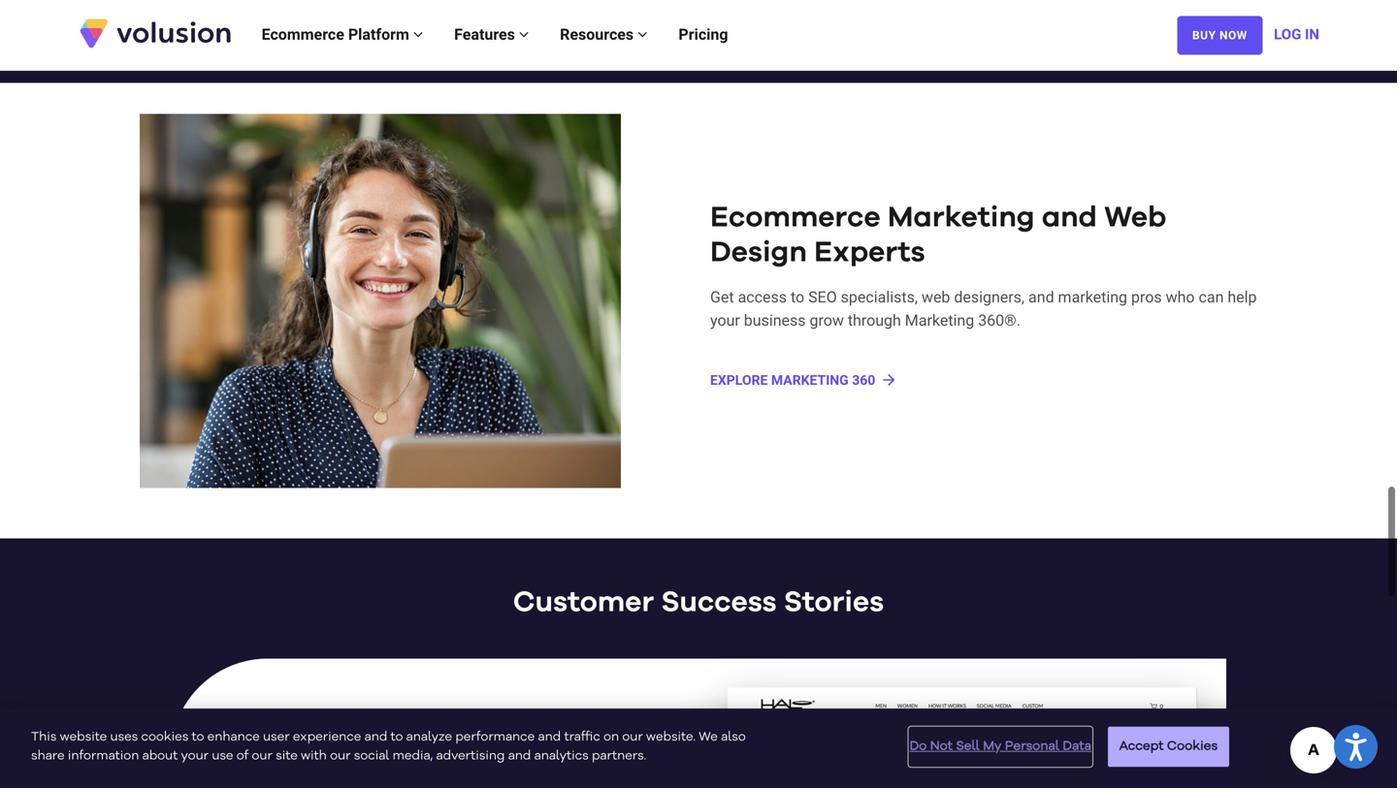 Task type: describe. For each thing, give the bounding box(es) containing it.
performance
[[455, 732, 535, 744]]

and up 'social'
[[364, 732, 387, 744]]

ecommerce platform link
[[246, 7, 439, 65]]

who
[[1166, 288, 1195, 307]]

enhance
[[207, 732, 260, 744]]

buy now link
[[1177, 18, 1263, 57]]

get
[[710, 288, 734, 307]]

my
[[983, 741, 1002, 754]]

pricing link
[[663, 7, 744, 65]]

now
[[1220, 31, 1248, 44]]

your inside get access to seo specialists, web designers, and marketing pros who can help your business grow through marketing 360®.
[[710, 311, 740, 330]]

customer success stories
[[513, 589, 884, 618]]

log
[[1274, 28, 1301, 45]]

share
[[31, 751, 65, 763]]

of
[[237, 751, 249, 763]]

pricing
[[679, 27, 728, 46]]

buy
[[1193, 31, 1216, 44]]

0 horizontal spatial our
[[252, 751, 273, 763]]

2 horizontal spatial our
[[622, 732, 643, 744]]

resources
[[560, 27, 638, 46]]

uses
[[110, 732, 138, 744]]

log in
[[1274, 28, 1320, 45]]

do not sell my personal data button
[[910, 728, 1092, 767]]

and down performance
[[508, 751, 531, 763]]

halo headband testimonial image
[[728, 689, 1197, 789]]

0 horizontal spatial to
[[192, 732, 204, 744]]

privacy alert dialog
[[0, 709, 1397, 789]]

media,
[[393, 751, 433, 763]]

1 horizontal spatial to
[[391, 732, 403, 744]]

not
[[930, 741, 953, 754]]

designers,
[[954, 288, 1025, 307]]

features
[[454, 27, 519, 46]]

and up analytics
[[538, 732, 561, 744]]

website.
[[646, 732, 696, 744]]

360
[[852, 373, 876, 389]]

1 horizontal spatial our
[[330, 751, 351, 763]]

about
[[142, 751, 178, 763]]

advertising
[[436, 751, 505, 763]]

specialists,
[[841, 288, 918, 307]]

analytics
[[534, 751, 589, 763]]

help
[[1228, 288, 1257, 307]]

accept cookies button
[[1108, 727, 1229, 768]]

customer services image
[[140, 114, 621, 489]]

partners.
[[592, 751, 647, 763]]

success
[[661, 589, 777, 618]]

sell
[[956, 741, 980, 754]]

on
[[604, 732, 619, 744]]

to inside get access to seo specialists, web designers, and marketing pros who can help your business grow through marketing 360®.
[[791, 288, 805, 307]]

ecommerce for ecommerce marketing and web design experts
[[710, 203, 881, 232]]

marketing inside get access to seo specialists, web designers, and marketing pros who can help your business grow through marketing 360®.
[[905, 311, 974, 330]]

and inside ecommerce marketing and web design experts
[[1042, 203, 1097, 232]]

explore marketing 360 arrow_forward
[[710, 371, 898, 389]]

angle down image for resources
[[638, 29, 648, 44]]

customer
[[513, 589, 654, 618]]

user
[[263, 732, 290, 744]]

website
[[60, 732, 107, 744]]

do
[[910, 741, 927, 754]]

experts
[[814, 238, 925, 267]]

also
[[721, 732, 746, 744]]

log in link
[[1274, 7, 1320, 65]]



Task type: vqa. For each thing, say whether or not it's contained in the screenshot.
Party
no



Task type: locate. For each thing, give the bounding box(es) containing it.
information
[[68, 751, 139, 763]]

marketing up web
[[888, 203, 1035, 232]]

1 horizontal spatial ecommerce
[[710, 203, 881, 232]]

can
[[1199, 288, 1224, 307]]

accept
[[1119, 741, 1164, 754]]

ecommerce platform
[[262, 27, 413, 46]]

through
[[848, 311, 901, 330]]

1 horizontal spatial your
[[710, 311, 740, 330]]

1 vertical spatial your
[[181, 751, 209, 763]]

buy now
[[1193, 31, 1248, 44]]

and inside get access to seo specialists, web designers, and marketing pros who can help your business grow through marketing 360®.
[[1029, 288, 1054, 307]]

marketing
[[771, 373, 849, 389]]

1 vertical spatial ecommerce
[[710, 203, 881, 232]]

angle down image for features
[[519, 29, 529, 44]]

platform
[[348, 27, 409, 46]]

your inside the this website uses cookies to enhance user experience and to analyze performance and traffic on our website. we also share information about your use of our site with our social media, advertising and analytics partners.
[[181, 751, 209, 763]]

web
[[922, 288, 950, 307]]

stories
[[784, 589, 884, 618]]

angle down image left pricing link
[[638, 29, 648, 44]]

ecommerce for ecommerce platform
[[262, 27, 344, 46]]

to
[[791, 288, 805, 307], [192, 732, 204, 744], [391, 732, 403, 744]]

this website uses cookies to enhance user experience and to analyze performance and traffic on our website. we also share information about your use of our site with our social media, advertising and analytics partners.
[[31, 732, 746, 763]]

to left seo
[[791, 288, 805, 307]]

in
[[1305, 28, 1320, 45]]

your down "get"
[[710, 311, 740, 330]]

2 horizontal spatial to
[[791, 288, 805, 307]]

360®.
[[978, 311, 1021, 330]]

ecommerce
[[262, 27, 344, 46], [710, 203, 881, 232]]

features link
[[439, 7, 545, 65]]

angle down image inside features link
[[519, 29, 529, 44]]

angle down image
[[519, 29, 529, 44], [638, 29, 648, 44]]

angle down image left resources
[[519, 29, 529, 44]]

our right of
[[252, 751, 273, 763]]

with
[[301, 751, 327, 763]]

our right on on the left bottom of the page
[[622, 732, 643, 744]]

and
[[1042, 203, 1097, 232], [1029, 288, 1054, 307], [364, 732, 387, 744], [538, 732, 561, 744], [508, 751, 531, 763]]

angle down image
[[413, 29, 423, 44]]

our down "experience"
[[330, 751, 351, 763]]

explore
[[710, 373, 768, 389]]

cookies
[[141, 732, 189, 744]]

1 angle down image from the left
[[519, 29, 529, 44]]

pros
[[1131, 288, 1162, 307]]

we
[[699, 732, 718, 744]]

0 horizontal spatial angle down image
[[519, 29, 529, 44]]

social
[[354, 751, 389, 763]]

0 vertical spatial marketing
[[888, 203, 1035, 232]]

business
[[744, 311, 806, 330]]

accept cookies
[[1119, 741, 1218, 754]]

and left marketing
[[1029, 288, 1054, 307]]

grow
[[810, 311, 844, 330]]

0 vertical spatial your
[[710, 311, 740, 330]]

1 vertical spatial marketing
[[905, 311, 974, 330]]

1 horizontal spatial angle down image
[[638, 29, 648, 44]]

personal
[[1005, 741, 1060, 754]]

do not sell my personal data
[[910, 741, 1092, 754]]

site
[[276, 751, 298, 763]]

open accessibe: accessibility options, statement and help image
[[1345, 733, 1367, 762]]

to right cookies
[[192, 732, 204, 744]]

traffic
[[564, 732, 600, 744]]

and left web
[[1042, 203, 1097, 232]]

angle down image inside resources link
[[638, 29, 648, 44]]

design
[[710, 238, 807, 267]]

experience
[[293, 732, 361, 744]]

volusion logo image
[[78, 19, 233, 52]]

this
[[31, 732, 57, 744]]

ecommerce up design
[[710, 203, 881, 232]]

marketing
[[1058, 288, 1128, 307]]

marketing
[[888, 203, 1035, 232], [905, 311, 974, 330]]

2 angle down image from the left
[[638, 29, 648, 44]]

seo
[[808, 288, 837, 307]]

ecommerce marketing and web design experts
[[710, 203, 1167, 267]]

data
[[1063, 741, 1092, 754]]

0 vertical spatial ecommerce
[[262, 27, 344, 46]]

get access to seo specialists, web designers, and marketing pros who can help your business grow through marketing 360®.
[[710, 288, 1257, 330]]

ecommerce left platform
[[262, 27, 344, 46]]

to up media,
[[391, 732, 403, 744]]

cookies
[[1167, 741, 1218, 754]]

arrow_forward
[[880, 371, 898, 389]]

access
[[738, 288, 787, 307]]

web
[[1104, 203, 1167, 232]]

marketing inside ecommerce marketing and web design experts
[[888, 203, 1035, 232]]

your
[[710, 311, 740, 330], [181, 751, 209, 763]]

0 horizontal spatial your
[[181, 751, 209, 763]]

analyze
[[406, 732, 452, 744]]

marketing down web
[[905, 311, 974, 330]]

resources link
[[545, 7, 663, 65]]

ecommerce inside ecommerce marketing and web design experts
[[710, 203, 881, 232]]

0 horizontal spatial ecommerce
[[262, 27, 344, 46]]

our
[[622, 732, 643, 744], [252, 751, 273, 763], [330, 751, 351, 763]]

use
[[212, 751, 233, 763]]

your left use
[[181, 751, 209, 763]]



